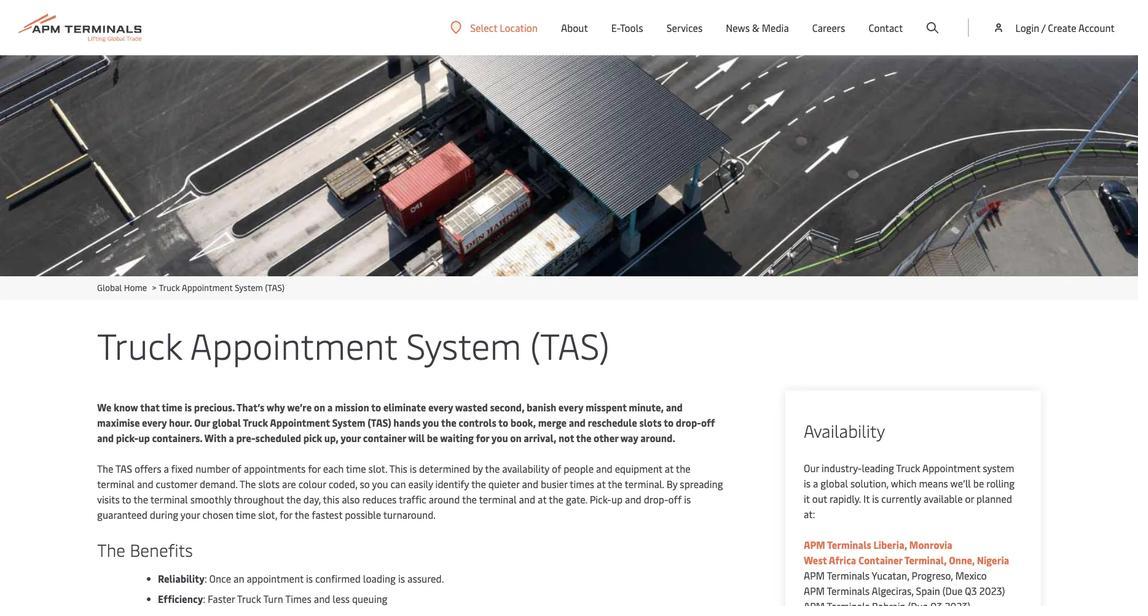 Task type: describe. For each thing, give the bounding box(es) containing it.
1 horizontal spatial you
[[423, 416, 439, 430]]

/
[[1042, 21, 1046, 34]]

so
[[360, 478, 370, 491]]

waiting
[[440, 432, 474, 445]]

container
[[363, 432, 406, 445]]

we'll
[[951, 477, 972, 491]]

controls
[[459, 416, 497, 430]]

e-tools
[[612, 21, 644, 34]]

this
[[390, 462, 408, 476]]

number
[[196, 462, 230, 476]]

planned
[[977, 493, 1013, 506]]

services button
[[667, 0, 703, 55]]

to up around.
[[664, 416, 674, 430]]

availability
[[503, 462, 550, 476]]

up,
[[325, 432, 339, 445]]

chosen
[[203, 509, 234, 522]]

pick-
[[590, 493, 612, 507]]

2 vertical spatial terminals
[[827, 585, 870, 598]]

the down are
[[287, 493, 301, 507]]

once
[[209, 573, 231, 586]]

truck appointment system (tas)
[[97, 321, 610, 370]]

global home link
[[97, 282, 147, 294]]

appointments
[[244, 462, 306, 476]]

about
[[561, 21, 588, 34]]

q3
[[966, 585, 978, 598]]

will
[[409, 432, 425, 445]]

benefits
[[130, 539, 193, 562]]

loading
[[363, 573, 396, 586]]

not
[[559, 432, 575, 445]]

which
[[892, 477, 917, 491]]

truck for efficiency
[[237, 593, 261, 606]]

progreso,
[[912, 569, 954, 583]]

0 vertical spatial on
[[314, 401, 325, 415]]

services
[[667, 21, 703, 34]]

2023)
[[980, 585, 1006, 598]]

1 vertical spatial system
[[406, 321, 522, 370]]

is right loading
[[398, 573, 405, 586]]

guaranteed
[[97, 509, 148, 522]]

banish
[[527, 401, 557, 415]]

hour.
[[169, 416, 192, 430]]

select location button
[[451, 21, 538, 34]]

fastest
[[312, 509, 343, 522]]

available
[[924, 493, 963, 506]]

and up not
[[569, 416, 586, 430]]

: for efficiency
[[203, 593, 205, 606]]

2 horizontal spatial terminal
[[479, 493, 517, 507]]

0 vertical spatial at
[[665, 462, 674, 476]]

0 vertical spatial system
[[235, 282, 263, 294]]

careers
[[813, 21, 846, 34]]

at:
[[804, 508, 816, 522]]

second,
[[490, 401, 525, 415]]

yucatan,
[[872, 569, 910, 583]]

a inside our industry-leading truck appointment system is a global solution, which means we'll be rolling it out rapidly. it is currently available or planned at:
[[814, 477, 819, 491]]

the down identify
[[462, 493, 477, 507]]

2 horizontal spatial you
[[492, 432, 508, 445]]

global inside our industry-leading truck appointment system is a global solution, which means we'll be rolling it out rapidly. it is currently available or planned at:
[[821, 477, 849, 491]]

appointment inside we know that time is precious. that's why we're on a mission to eliminate every wasted second, banish every misspent minute, and maximise every hour. our global truck appointment system (tas) hands you the controls to book, merge and reschedule slots to drop-off and pick-up containers. with a pre-scheduled pick up, your container will be waiting for you on arrival, not the other way around.
[[270, 416, 330, 430]]

location
[[500, 21, 538, 34]]

slots inside we know that time is precious. that's why we're on a mission to eliminate every wasted second, banish every misspent minute, and maximise every hour. our global truck appointment system (tas) hands you the controls to book, merge and reschedule slots to drop-off and pick-up containers. with a pre-scheduled pick up, your container will be waiting for you on arrival, not the other way around.
[[640, 416, 662, 430]]

we
[[97, 401, 112, 415]]

the right not
[[577, 432, 592, 445]]

to inside the tas offers a fixed number of appointments for each time slot. this is determined by the availability of people and equipment at the terminal and customer demand. the slots are colour coded, so you can easily identify the quieter and busier times at the terminal. by spreading visits to the terminal smoothly throughout the day, this also reduces traffic around the terminal and at the gate. pick-up and drop-off is guaranteed during your chosen time slot, for the fastest possible turnaround.
[[122, 493, 131, 507]]

fixed
[[171, 462, 193, 476]]

an
[[234, 573, 244, 586]]

truck for our
[[897, 462, 921, 475]]

1 vertical spatial terminals
[[827, 569, 870, 583]]

our inside our industry-leading truck appointment system is a global solution, which means we'll be rolling it out rapidly. it is currently available or planned at:
[[804, 462, 820, 475]]

your inside we know that time is precious. that's why we're on a mission to eliminate every wasted second, banish every misspent minute, and maximise every hour. our global truck appointment system (tas) hands you the controls to book, merge and reschedule slots to drop-off and pick-up containers. with a pre-scheduled pick up, your container will be waiting for you on arrival, not the other way around.
[[341, 432, 361, 445]]

industry-
[[822, 462, 862, 475]]

spain
[[917, 585, 941, 598]]

(due
[[943, 585, 963, 598]]

containers.
[[152, 432, 203, 445]]

system inside we know that time is precious. that's why we're on a mission to eliminate every wasted second, banish every misspent minute, and maximise every hour. our global truck appointment system (tas) hands you the controls to book, merge and reschedule slots to drop-off and pick-up containers. with a pre-scheduled pick up, your container will be waiting for you on arrival, not the other way around.
[[332, 416, 366, 430]]

confirmed
[[316, 573, 361, 586]]

the up waiting
[[441, 416, 457, 430]]

assured.
[[408, 573, 444, 586]]

account
[[1079, 21, 1116, 34]]

1 horizontal spatial every
[[429, 401, 453, 415]]

&
[[753, 21, 760, 34]]

by
[[667, 478, 678, 491]]

0 vertical spatial terminals
[[828, 539, 872, 552]]

queuing
[[352, 593, 388, 606]]

is up 'it'
[[804, 477, 811, 491]]

up inside we know that time is precious. that's why we're on a mission to eliminate every wasted second, banish every misspent minute, and maximise every hour. our global truck appointment system (tas) hands you the controls to book, merge and reschedule slots to drop-off and pick-up containers. with a pre-scheduled pick up, your container will be waiting for you on arrival, not the other way around.
[[138, 432, 150, 445]]

precious.
[[194, 401, 235, 415]]

reliability
[[158, 573, 205, 586]]

offers
[[135, 462, 161, 476]]

africa
[[829, 554, 857, 568]]

liberia,
[[874, 539, 908, 552]]

gate.
[[566, 493, 588, 507]]

means
[[920, 477, 949, 491]]

be inside we know that time is precious. that's why we're on a mission to eliminate every wasted second, banish every misspent minute, and maximise every hour. our global truck appointment system (tas) hands you the controls to book, merge and reschedule slots to drop-off and pick-up containers. with a pre-scheduled pick up, your container will be waiting for you on arrival, not the other way around.
[[427, 432, 438, 445]]

times
[[570, 478, 595, 491]]

and down offers
[[137, 478, 154, 491]]

terminal.
[[625, 478, 665, 491]]

or
[[966, 493, 975, 506]]

to right "mission"
[[371, 401, 381, 415]]

also
[[342, 493, 360, 507]]

contact
[[869, 21, 904, 34]]

availability
[[804, 419, 886, 443]]

media
[[762, 21, 790, 34]]

1 apm from the top
[[804, 539, 826, 552]]

the right by
[[485, 462, 500, 476]]

wasted
[[456, 401, 488, 415]]

system
[[984, 462, 1015, 475]]

apm terminals liberia, monrovia west africa container terminal, onne, nigeria apm terminals yucatan, progreso, mexico apm terminals algeciras, spain (due q3 2023)
[[804, 539, 1010, 598]]

and down maximise
[[97, 432, 114, 445]]

apm terminals liberia, monrovia link
[[804, 539, 953, 552]]

pick
[[304, 432, 322, 445]]

busier
[[541, 478, 568, 491]]

a left "pre-"
[[229, 432, 234, 445]]

slot,
[[258, 509, 277, 522]]

and down quieter
[[519, 493, 536, 507]]

it
[[804, 493, 811, 506]]

that
[[140, 401, 160, 415]]

is up times at left
[[306, 573, 313, 586]]

each
[[323, 462, 344, 476]]

customer
[[156, 478, 197, 491]]

0 horizontal spatial for
[[280, 509, 293, 522]]

currently
[[882, 493, 922, 506]]

to down second,
[[499, 416, 509, 430]]

other
[[594, 432, 619, 445]]

we're
[[287, 401, 312, 415]]

out
[[813, 493, 828, 506]]

is right "it"
[[873, 493, 880, 506]]

the up guaranteed in the bottom left of the page
[[134, 493, 148, 507]]

you inside the tas offers a fixed number of appointments for each time slot. this is determined by the availability of people and equipment at the terminal and customer demand. the slots are colour coded, so you can easily identify the quieter and busier times at the terminal. by spreading visits to the terminal smoothly throughout the day, this also reduces traffic around the terminal and at the gate. pick-up and drop-off is guaranteed during your chosen time slot, for the fastest possible turnaround.
[[372, 478, 388, 491]]

and right minute,
[[666, 401, 683, 415]]

your inside the tas offers a fixed number of appointments for each time slot. this is determined by the availability of people and equipment at the terminal and customer demand. the slots are colour coded, so you can easily identify the quieter and busier times at the terminal. by spreading visits to the terminal smoothly throughout the day, this also reduces traffic around the terminal and at the gate. pick-up and drop-off is guaranteed during your chosen time slot, for the fastest possible turnaround.
[[181, 509, 200, 522]]

is down spreading
[[685, 493, 691, 507]]

drop- inside we know that time is precious. that's why we're on a mission to eliminate every wasted second, banish every misspent minute, and maximise every hour. our global truck appointment system (tas) hands you the controls to book, merge and reschedule slots to drop-off and pick-up containers. with a pre-scheduled pick up, your container will be waiting for you on arrival, not the other way around.
[[676, 416, 702, 430]]

tas
[[116, 462, 132, 476]]



Task type: vqa. For each thing, say whether or not it's contained in the screenshot.
the topmost drop-
yes



Task type: locate. For each thing, give the bounding box(es) containing it.
pre-
[[236, 432, 256, 445]]

rolling
[[987, 477, 1015, 491]]

appointment
[[247, 573, 304, 586]]

onne,
[[950, 554, 976, 568]]

every left wasted on the bottom
[[429, 401, 453, 415]]

truck up which
[[897, 462, 921, 475]]

0 vertical spatial apm
[[804, 539, 826, 552]]

a left "mission"
[[328, 401, 333, 415]]

0 vertical spatial :
[[205, 573, 207, 586]]

2 vertical spatial at
[[538, 493, 547, 507]]

0 vertical spatial slots
[[640, 416, 662, 430]]

is right this
[[410, 462, 417, 476]]

3 apm from the top
[[804, 585, 825, 598]]

terminal down quieter
[[479, 493, 517, 507]]

2 vertical spatial system
[[332, 416, 366, 430]]

the benefits
[[97, 539, 193, 562]]

colour
[[299, 478, 326, 491]]

are
[[282, 478, 296, 491]]

the down busier
[[549, 493, 564, 507]]

2 vertical spatial apm
[[804, 585, 825, 598]]

1 of from the left
[[232, 462, 242, 476]]

a left the fixed
[[164, 462, 169, 476]]

0 horizontal spatial (tas)
[[265, 282, 285, 294]]

time up the hour.
[[162, 401, 183, 415]]

tuck appointment system image
[[0, 55, 1139, 277]]

for right slot,
[[280, 509, 293, 522]]

way
[[621, 432, 639, 445]]

1 horizontal spatial be
[[974, 477, 985, 491]]

and
[[666, 401, 683, 415], [569, 416, 586, 430], [97, 432, 114, 445], [597, 462, 613, 476], [137, 478, 154, 491], [522, 478, 539, 491], [519, 493, 536, 507], [625, 493, 642, 507], [314, 593, 331, 606]]

2 vertical spatial you
[[372, 478, 388, 491]]

hands
[[394, 416, 421, 430]]

1 horizontal spatial at
[[597, 478, 606, 491]]

why
[[267, 401, 285, 415]]

2 horizontal spatial every
[[559, 401, 584, 415]]

1 horizontal spatial terminal
[[151, 493, 188, 507]]

container
[[859, 554, 903, 568]]

arrival,
[[524, 432, 557, 445]]

1 vertical spatial :
[[203, 593, 205, 606]]

terminal up the during at the left bottom
[[151, 493, 188, 507]]

1 horizontal spatial system
[[332, 416, 366, 430]]

maximise
[[97, 416, 140, 430]]

0 vertical spatial drop-
[[676, 416, 702, 430]]

1 vertical spatial your
[[181, 509, 200, 522]]

slots down 'appointments'
[[259, 478, 280, 491]]

0 horizontal spatial on
[[314, 401, 325, 415]]

at up pick-
[[597, 478, 606, 491]]

demand.
[[200, 478, 238, 491]]

0 vertical spatial for
[[476, 432, 490, 445]]

1 horizontal spatial our
[[804, 462, 820, 475]]

and right people
[[597, 462, 613, 476]]

global inside we know that time is precious. that's why we're on a mission to eliminate every wasted second, banish every misspent minute, and maximise every hour. our global truck appointment system (tas) hands you the controls to book, merge and reschedule slots to drop-off and pick-up containers. with a pre-scheduled pick up, your container will be waiting for you on arrival, not the other way around.
[[212, 416, 241, 430]]

reschedule
[[588, 416, 638, 430]]

the down day,
[[295, 509, 310, 522]]

be right 'will'
[[427, 432, 438, 445]]

the up pick-
[[608, 478, 623, 491]]

1 vertical spatial on
[[511, 432, 522, 445]]

1 vertical spatial slots
[[259, 478, 280, 491]]

identify
[[436, 478, 469, 491]]

1 vertical spatial apm
[[804, 569, 825, 583]]

careers button
[[813, 0, 846, 55]]

1 horizontal spatial time
[[236, 509, 256, 522]]

of up "demand."
[[232, 462, 242, 476]]

drop- inside the tas offers a fixed number of appointments for each time slot. this is determined by the availability of people and equipment at the terminal and customer demand. the slots are colour coded, so you can easily identify the quieter and busier times at the terminal. by spreading visits to the terminal smoothly throughout the day, this also reduces traffic around the terminal and at the gate. pick-up and drop-off is guaranteed during your chosen time slot, for the fastest possible turnaround.
[[644, 493, 669, 507]]

our left industry-
[[804, 462, 820, 475]]

>
[[152, 282, 157, 294]]

time up 'so'
[[346, 462, 366, 476]]

login
[[1016, 21, 1040, 34]]

of up busier
[[552, 462, 562, 476]]

1 vertical spatial time
[[346, 462, 366, 476]]

truck inside our industry-leading truck appointment system is a global solution, which means we'll be rolling it out rapidly. it is currently available or planned at:
[[897, 462, 921, 475]]

at up the by at the right of the page
[[665, 462, 674, 476]]

off inside we know that time is precious. that's why we're on a mission to eliminate every wasted second, banish every misspent minute, and maximise every hour. our global truck appointment system (tas) hands you the controls to book, merge and reschedule slots to drop-off and pick-up containers. with a pre-scheduled pick up, your container will be waiting for you on arrival, not the other way around.
[[702, 416, 716, 430]]

0 vertical spatial global
[[212, 416, 241, 430]]

1 horizontal spatial of
[[552, 462, 562, 476]]

slots down minute,
[[640, 416, 662, 430]]

on right the we're
[[314, 401, 325, 415]]

1 vertical spatial drop-
[[644, 493, 669, 507]]

it
[[864, 493, 870, 506]]

global home > truck appointment system (tas)
[[97, 282, 285, 294]]

login / create account link
[[993, 0, 1116, 55]]

1 vertical spatial up
[[612, 493, 623, 507]]

: for reliability
[[205, 573, 207, 586]]

the for the benefits
[[97, 539, 125, 562]]

at
[[665, 462, 674, 476], [597, 478, 606, 491], [538, 493, 547, 507]]

west
[[804, 554, 828, 568]]

0 horizontal spatial be
[[427, 432, 438, 445]]

0 horizontal spatial drop-
[[644, 493, 669, 507]]

2 horizontal spatial (tas)
[[531, 321, 610, 370]]

0 horizontal spatial system
[[235, 282, 263, 294]]

1 vertical spatial global
[[821, 477, 849, 491]]

1 vertical spatial the
[[240, 478, 256, 491]]

smoothly
[[190, 493, 232, 507]]

1 horizontal spatial global
[[821, 477, 849, 491]]

reduces
[[363, 493, 397, 507]]

for up colour
[[308, 462, 321, 476]]

time inside we know that time is precious. that's why we're on a mission to eliminate every wasted second, banish every misspent minute, and maximise every hour. our global truck appointment system (tas) hands you the controls to book, merge and reschedule slots to drop-off and pick-up containers. with a pre-scheduled pick up, your container will be waiting for you on arrival, not the other way around.
[[162, 401, 183, 415]]

is inside we know that time is precious. that's why we're on a mission to eliminate every wasted second, banish every misspent minute, and maximise every hour. our global truck appointment system (tas) hands you the controls to book, merge and reschedule slots to drop-off and pick-up containers. with a pre-scheduled pick up, your container will be waiting for you on arrival, not the other way around.
[[185, 401, 192, 415]]

equipment
[[615, 462, 663, 476]]

1 vertical spatial (tas)
[[531, 321, 610, 370]]

be up or
[[974, 477, 985, 491]]

truck for global
[[159, 282, 180, 294]]

the down guaranteed in the bottom left of the page
[[97, 539, 125, 562]]

reliability : once an appointment is confirmed loading is assured.
[[158, 573, 444, 586]]

0 horizontal spatial global
[[212, 416, 241, 430]]

our down precious.
[[194, 416, 210, 430]]

you down controls on the bottom left
[[492, 432, 508, 445]]

0 vertical spatial your
[[341, 432, 361, 445]]

0 horizontal spatial every
[[142, 416, 167, 430]]

: left once
[[205, 573, 207, 586]]

and left less
[[314, 593, 331, 606]]

rapidly.
[[830, 493, 862, 506]]

1 horizontal spatial for
[[308, 462, 321, 476]]

on down book,
[[511, 432, 522, 445]]

1 horizontal spatial (tas)
[[368, 416, 392, 430]]

0 vertical spatial (tas)
[[265, 282, 285, 294]]

to up guaranteed in the bottom left of the page
[[122, 493, 131, 507]]

2 apm from the top
[[804, 569, 825, 583]]

you
[[423, 416, 439, 430], [492, 432, 508, 445], [372, 478, 388, 491]]

up inside the tas offers a fixed number of appointments for each time slot. this is determined by the availability of people and equipment at the terminal and customer demand. the slots are colour coded, so you can easily identify the quieter and busier times at the terminal. by spreading visits to the terminal smoothly throughout the day, this also reduces traffic around the terminal and at the gate. pick-up and drop-off is guaranteed during your chosen time slot, for the fastest possible turnaround.
[[612, 493, 623, 507]]

around.
[[641, 432, 676, 445]]

the
[[441, 416, 457, 430], [577, 432, 592, 445], [485, 462, 500, 476], [676, 462, 691, 476], [472, 478, 486, 491], [608, 478, 623, 491], [134, 493, 148, 507], [287, 493, 301, 507], [462, 493, 477, 507], [549, 493, 564, 507], [295, 509, 310, 522]]

our industry-leading truck appointment system is a global solution, which means we'll be rolling it out rapidly. it is currently available or planned at:
[[804, 462, 1015, 522]]

: left faster in the bottom left of the page
[[203, 593, 205, 606]]

0 horizontal spatial our
[[194, 416, 210, 430]]

around
[[429, 493, 460, 507]]

the down by
[[472, 478, 486, 491]]

this
[[323, 493, 340, 507]]

every
[[429, 401, 453, 415], [559, 401, 584, 415], [142, 416, 167, 430]]

1 horizontal spatial your
[[341, 432, 361, 445]]

every down that
[[142, 416, 167, 430]]

1 horizontal spatial drop-
[[676, 416, 702, 430]]

1 horizontal spatial off
[[702, 416, 716, 430]]

truck down an
[[237, 593, 261, 606]]

the up throughout
[[240, 478, 256, 491]]

1 vertical spatial you
[[492, 432, 508, 445]]

at down busier
[[538, 493, 547, 507]]

(tas) inside we know that time is precious. that's why we're on a mission to eliminate every wasted second, banish every misspent minute, and maximise every hour. our global truck appointment system (tas) hands you the controls to book, merge and reschedule slots to drop-off and pick-up containers. with a pre-scheduled pick up, your container will be waiting for you on arrival, not the other way around.
[[368, 416, 392, 430]]

the for the tas offers a fixed number of appointments for each time slot. this is determined by the availability of people and equipment at the terminal and customer demand. the slots are colour coded, so you can easily identify the quieter and busier times at the terminal. by spreading visits to the terminal smoothly throughout the day, this also reduces traffic around the terminal and at the gate. pick-up and drop-off is guaranteed during your chosen time slot, for the fastest possible turnaround.
[[97, 462, 113, 476]]

every up the merge
[[559, 401, 584, 415]]

nigeria
[[978, 554, 1010, 568]]

global down industry-
[[821, 477, 849, 491]]

2 horizontal spatial at
[[665, 462, 674, 476]]

determined
[[419, 462, 471, 476]]

1 horizontal spatial slots
[[640, 416, 662, 430]]

1 vertical spatial be
[[974, 477, 985, 491]]

be inside our industry-leading truck appointment system is a global solution, which means we'll be rolling it out rapidly. it is currently available or planned at:
[[974, 477, 985, 491]]

for inside we know that time is precious. that's why we're on a mission to eliminate every wasted second, banish every misspent minute, and maximise every hour. our global truck appointment system (tas) hands you the controls to book, merge and reschedule slots to drop-off and pick-up containers. with a pre-scheduled pick up, your container will be waiting for you on arrival, not the other way around.
[[476, 432, 490, 445]]

0 vertical spatial be
[[427, 432, 438, 445]]

the up the by at the right of the page
[[676, 462, 691, 476]]

0 horizontal spatial off
[[669, 493, 682, 507]]

1 vertical spatial at
[[597, 478, 606, 491]]

misspent
[[586, 401, 627, 415]]

you right 'so'
[[372, 478, 388, 491]]

up down equipment
[[612, 493, 623, 507]]

efficiency
[[158, 593, 203, 606]]

0 horizontal spatial your
[[181, 509, 200, 522]]

0 horizontal spatial of
[[232, 462, 242, 476]]

time down throughout
[[236, 509, 256, 522]]

truck right >
[[159, 282, 180, 294]]

slots
[[640, 416, 662, 430], [259, 478, 280, 491]]

and down terminal. at the right bottom of the page
[[625, 493, 642, 507]]

the tas offers a fixed number of appointments for each time slot. this is determined by the availability of people and equipment at the terminal and customer demand. the slots are colour coded, so you can easily identify the quieter and busier times at the terminal. by spreading visits to the terminal smoothly throughout the day, this also reduces traffic around the terminal and at the gate. pick-up and drop-off is guaranteed during your chosen time slot, for the fastest possible turnaround.
[[97, 462, 724, 522]]

1 horizontal spatial on
[[511, 432, 522, 445]]

0 horizontal spatial at
[[538, 493, 547, 507]]

2 vertical spatial time
[[236, 509, 256, 522]]

0 vertical spatial you
[[423, 416, 439, 430]]

1 vertical spatial our
[[804, 462, 820, 475]]

throughout
[[234, 493, 284, 507]]

know
[[114, 401, 138, 415]]

algeciras,
[[872, 585, 914, 598]]

0 horizontal spatial you
[[372, 478, 388, 491]]

and down availability
[[522, 478, 539, 491]]

1 vertical spatial for
[[308, 462, 321, 476]]

contact button
[[869, 0, 904, 55]]

time
[[162, 401, 183, 415], [346, 462, 366, 476], [236, 509, 256, 522]]

2 vertical spatial the
[[97, 539, 125, 562]]

off inside the tas offers a fixed number of appointments for each time slot. this is determined by the availability of people and equipment at the terminal and customer demand. the slots are colour coded, so you can easily identify the quieter and busier times at the terminal. by spreading visits to the terminal smoothly throughout the day, this also reduces traffic around the terminal and at the gate. pick-up and drop-off is guaranteed during your chosen time slot, for the fastest possible turnaround.
[[669, 493, 682, 507]]

0 vertical spatial off
[[702, 416, 716, 430]]

a inside the tas offers a fixed number of appointments for each time slot. this is determined by the availability of people and equipment at the terminal and customer demand. the slots are colour coded, so you can easily identify the quieter and busier times at the terminal. by spreading visits to the terminal smoothly throughout the day, this also reduces traffic around the terminal and at the gate. pick-up and drop-off is guaranteed during your chosen time slot, for the fastest possible turnaround.
[[164, 462, 169, 476]]

you up 'will'
[[423, 416, 439, 430]]

news & media button
[[726, 0, 790, 55]]

1 horizontal spatial up
[[612, 493, 623, 507]]

less
[[333, 593, 350, 606]]

your right up,
[[341, 432, 361, 445]]

0 vertical spatial up
[[138, 432, 150, 445]]

is up the hour.
[[185, 401, 192, 415]]

2 vertical spatial for
[[280, 509, 293, 522]]

slots inside the tas offers a fixed number of appointments for each time slot. this is determined by the availability of people and equipment at the terminal and customer demand. the slots are colour coded, so you can easily identify the quieter and busier times at the terminal. by spreading visits to the terminal smoothly throughout the day, this also reduces traffic around the terminal and at the gate. pick-up and drop-off is guaranteed during your chosen time slot, for the fastest possible turnaround.
[[259, 478, 280, 491]]

2 horizontal spatial for
[[476, 432, 490, 445]]

2 vertical spatial (tas)
[[368, 416, 392, 430]]

for down controls on the bottom left
[[476, 432, 490, 445]]

:
[[205, 573, 207, 586], [203, 593, 205, 606]]

west africa container terminal, onne, nigeria link
[[804, 554, 1010, 568]]

quieter
[[489, 478, 520, 491]]

drop-
[[676, 416, 702, 430], [644, 493, 669, 507]]

0 vertical spatial time
[[162, 401, 183, 415]]

terminal up the "visits"
[[97, 478, 135, 491]]

e-
[[612, 21, 621, 34]]

day,
[[304, 493, 321, 507]]

2 of from the left
[[552, 462, 562, 476]]

turnaround.
[[384, 509, 436, 522]]

0 vertical spatial the
[[97, 462, 113, 476]]

up down maximise
[[138, 432, 150, 445]]

0 horizontal spatial slots
[[259, 478, 280, 491]]

our inside we know that time is precious. that's why we're on a mission to eliminate every wasted second, banish every misspent minute, and maximise every hour. our global truck appointment system (tas) hands you the controls to book, merge and reschedule slots to drop-off and pick-up containers. with a pre-scheduled pick up, your container will be waiting for you on arrival, not the other way around.
[[194, 416, 210, 430]]

0 horizontal spatial time
[[162, 401, 183, 415]]

0 vertical spatial our
[[194, 416, 210, 430]]

appointment inside our industry-leading truck appointment system is a global solution, which means we'll be rolling it out rapidly. it is currently available or planned at:
[[923, 462, 981, 475]]

off
[[702, 416, 716, 430], [669, 493, 682, 507]]

your down smoothly
[[181, 509, 200, 522]]

home
[[124, 282, 147, 294]]

the left tas
[[97, 462, 113, 476]]

0 horizontal spatial terminal
[[97, 478, 135, 491]]

global up with
[[212, 416, 241, 430]]

truck down that's
[[243, 416, 268, 430]]

2 horizontal spatial time
[[346, 462, 366, 476]]

a up out at the right bottom
[[814, 477, 819, 491]]

truck down home on the top
[[97, 321, 182, 370]]

coded,
[[329, 478, 358, 491]]

efficiency : faster truck turn times and less queuing
[[158, 593, 388, 606]]

for
[[476, 432, 490, 445], [308, 462, 321, 476], [280, 509, 293, 522]]

up
[[138, 432, 150, 445], [612, 493, 623, 507]]

tools
[[621, 21, 644, 34]]

eliminate
[[384, 401, 426, 415]]

0 horizontal spatial up
[[138, 432, 150, 445]]

turn
[[263, 593, 283, 606]]

truck inside we know that time is precious. that's why we're on a mission to eliminate every wasted second, banish every misspent minute, and maximise every hour. our global truck appointment system (tas) hands you the controls to book, merge and reschedule slots to drop-off and pick-up containers. with a pre-scheduled pick up, your container will be waiting for you on arrival, not the other way around.
[[243, 416, 268, 430]]

news & media
[[726, 21, 790, 34]]

1 vertical spatial off
[[669, 493, 682, 507]]

truck
[[159, 282, 180, 294], [97, 321, 182, 370], [243, 416, 268, 430], [897, 462, 921, 475], [237, 593, 261, 606]]

times
[[285, 593, 312, 606]]

2 horizontal spatial system
[[406, 321, 522, 370]]



